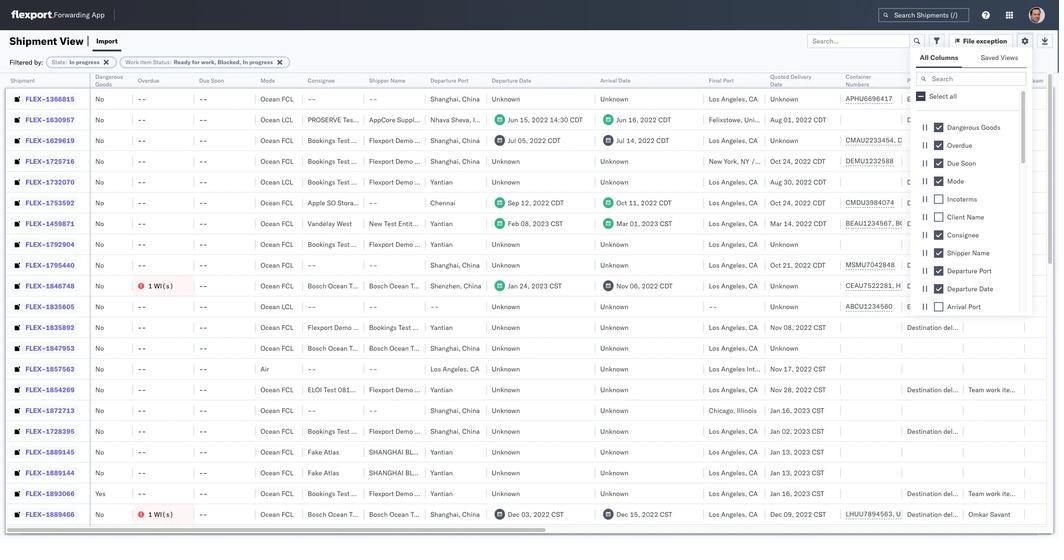 Task type: locate. For each thing, give the bounding box(es) containing it.
demo
[[396, 136, 413, 145], [396, 157, 413, 165], [396, 178, 413, 186], [396, 240, 413, 249], [334, 323, 352, 332], [396, 385, 413, 394], [396, 427, 413, 436], [396, 489, 413, 498]]

departure date
[[492, 77, 531, 84], [948, 285, 994, 293]]

ca for flex-1854269
[[749, 385, 758, 394]]

1 vertical spatial 19
[[1031, 385, 1039, 394]]

yantian
[[431, 178, 453, 186], [431, 219, 453, 228], [431, 240, 453, 249], [431, 323, 453, 332], [431, 385, 453, 394], [431, 448, 453, 456], [431, 469, 453, 477], [431, 489, 453, 498]]

test
[[343, 115, 356, 124], [337, 136, 350, 145], [337, 157, 350, 165], [337, 178, 350, 186], [384, 219, 397, 228], [337, 240, 350, 249], [349, 282, 362, 290], [411, 282, 423, 290], [399, 323, 411, 332], [349, 344, 362, 352], [411, 344, 423, 352], [324, 385, 336, 394], [337, 427, 350, 436], [337, 489, 350, 498], [349, 510, 362, 519], [411, 510, 423, 519]]

1 horizontal spatial :
[[170, 58, 172, 65]]

incoterms
[[948, 195, 977, 203]]

3 lcl from the top
[[282, 302, 293, 311]]

1 wi(s) for 1846748
[[148, 282, 174, 290]]

ca for flex-1728395
[[749, 427, 758, 436]]

03,
[[522, 510, 532, 519]]

0 horizontal spatial customs
[[929, 302, 954, 311]]

ocean fcl for flex-1629619
[[261, 136, 294, 145]]

10 flex- from the top
[[25, 282, 46, 290]]

12 no from the top
[[95, 323, 104, 332]]

port down hlxu8034992
[[969, 303, 981, 311]]

jun for jun 16, 2022 cdt
[[617, 115, 627, 124]]

1 jawla from the top
[[992, 219, 1008, 228]]

bookings for flex-1732070
[[308, 178, 335, 186]]

0 vertical spatial co.,
[[441, 448, 455, 456]]

1 vertical spatial name
[[967, 213, 985, 221]]

no up yes
[[95, 469, 104, 477]]

shipment
[[9, 34, 57, 47], [10, 77, 35, 84]]

shipper
[[369, 77, 389, 84], [415, 136, 438, 145], [415, 157, 438, 165], [415, 178, 438, 186], [415, 240, 438, 249], [948, 249, 971, 257], [353, 323, 377, 332], [415, 385, 438, 394], [415, 427, 438, 436], [415, 489, 438, 498]]

1 vertical spatial 14,
[[784, 219, 794, 228]]

0 vertical spatial dangerous
[[95, 73, 123, 80]]

0 vertical spatial bluetech
[[405, 448, 439, 456]]

4 flex- from the top
[[25, 157, 46, 165]]

jan 13, 2023 cst for flex-1889145
[[770, 448, 824, 456]]

01, right united on the top right
[[784, 115, 794, 124]]

chicago, illinois
[[709, 406, 757, 415]]

flex-1725716
[[25, 157, 75, 165]]

nov left 28,
[[770, 385, 782, 394]]

16, up 09,
[[782, 489, 792, 498]]

3 flex- from the top
[[25, 136, 46, 145]]

2 ltd from the top
[[456, 469, 468, 477]]

flex- for 1792904
[[25, 240, 46, 249]]

vandelay west
[[308, 219, 352, 228]]

1 horizontal spatial 08,
[[784, 323, 794, 332]]

aug for aug 30, 2022 cdt
[[770, 178, 782, 186]]

oct 24, 2022 cdt for los angeles, ca
[[770, 199, 826, 207]]

1 co., from the top
[[441, 448, 455, 456]]

0 horizontal spatial 01,
[[630, 219, 640, 228]]

flex-1893066 button
[[10, 487, 76, 500]]

1 vertical spatial new
[[369, 219, 382, 228]]

0 vertical spatial item
[[1003, 261, 1016, 269]]

oct for cmdu3984074
[[770, 199, 781, 207]]

shipment for shipment
[[10, 77, 35, 84]]

work
[[986, 261, 1001, 269], [986, 385, 1001, 394], [986, 489, 1001, 498]]

24, for los angeles, ca
[[783, 199, 793, 207]]

ocean
[[261, 95, 280, 103], [261, 115, 280, 124], [261, 136, 280, 145], [261, 157, 280, 165], [261, 178, 280, 186], [261, 199, 280, 207], [261, 219, 280, 228], [261, 240, 280, 249], [261, 261, 280, 269], [261, 282, 280, 290], [328, 282, 348, 290], [390, 282, 409, 290], [261, 302, 280, 311], [261, 323, 280, 332], [261, 344, 280, 352], [328, 344, 348, 352], [390, 344, 409, 352], [261, 385, 280, 394], [261, 406, 280, 415], [261, 427, 280, 436], [261, 448, 280, 456], [261, 469, 280, 477], [261, 489, 280, 498], [261, 510, 280, 519], [328, 510, 348, 519], [390, 510, 409, 519]]

0 vertical spatial due
[[199, 77, 210, 84]]

0 horizontal spatial goods
[[95, 81, 112, 88]]

beau1234567, bozo1234565, tcnu1234565
[[846, 219, 992, 228]]

16, for chicago, illinois
[[782, 406, 792, 415]]

15 flex- from the top
[[25, 385, 46, 394]]

1 vertical spatial lcl
[[282, 178, 293, 186]]

1 jun from the left
[[508, 115, 518, 124]]

yantian for flex-1889145
[[431, 448, 453, 456]]

consignee
[[308, 77, 335, 84], [351, 136, 383, 145], [351, 157, 383, 165], [351, 178, 383, 186], [948, 231, 979, 239], [351, 240, 383, 249], [413, 323, 444, 332], [351, 427, 383, 436], [351, 489, 383, 498]]

1 aug from the top
[[770, 115, 782, 124]]

dangerous goods down export customs, import customs
[[948, 123, 1001, 132]]

2 progress from the left
[[249, 58, 273, 65]]

date down 'quoted'
[[770, 81, 783, 88]]

0 horizontal spatial 08,
[[521, 219, 531, 228]]

fake for flex-1889145
[[308, 448, 322, 456]]

1 test from the top
[[1017, 261, 1029, 269]]

no right 1629619
[[95, 136, 104, 145]]

9 delivery from the top
[[944, 489, 967, 498]]

gaurav jawla for export customs
[[969, 302, 1008, 311]]

saved views
[[981, 53, 1019, 62]]

consignee button
[[303, 75, 355, 85]]

ocean for 1847953
[[261, 344, 280, 352]]

1 vertical spatial shipment
[[10, 77, 35, 84]]

nov left 17, at the bottom
[[770, 365, 782, 373]]

2 mar from the left
[[770, 219, 782, 228]]

1 vertical spatial due
[[948, 159, 960, 168]]

in right blocked,
[[243, 58, 248, 65]]

resize handle column header
[[78, 73, 90, 539], [122, 73, 133, 539], [183, 73, 195, 539], [245, 73, 256, 539], [292, 73, 303, 539], [353, 73, 364, 539], [415, 73, 426, 539], [476, 73, 487, 539], [584, 73, 596, 539], [693, 73, 704, 539], [754, 73, 766, 539], [830, 73, 841, 539], [891, 73, 903, 539], [953, 73, 964, 539], [1014, 73, 1025, 539]]

08, up 17, at the bottom
[[784, 323, 794, 332]]

0 vertical spatial ltd
[[456, 448, 468, 456]]

nov up international
[[770, 323, 782, 332]]

shipment up by:
[[9, 34, 57, 47]]

gaurav down hlxu8034992
[[969, 302, 990, 311]]

2 19 from the top
[[1031, 385, 1039, 394]]

2 destination delivery from the top
[[907, 199, 967, 207]]

None checkbox
[[916, 92, 926, 101], [934, 141, 944, 150], [934, 177, 944, 186], [934, 195, 944, 204], [934, 212, 944, 222], [934, 266, 944, 276], [934, 302, 944, 312], [916, 92, 926, 101], [934, 141, 944, 150], [934, 177, 944, 186], [934, 195, 944, 204], [934, 212, 944, 222], [934, 266, 944, 276], [934, 302, 944, 312]]

mar down oct 11, 2022 cdt
[[617, 219, 628, 228]]

2 1 from the top
[[148, 510, 152, 519]]

3 shanghai, from the top
[[431, 157, 461, 165]]

30,
[[784, 178, 794, 186]]

nov
[[617, 282, 628, 290], [770, 323, 782, 332], [770, 365, 782, 373], [770, 385, 782, 394]]

goods down state : in progress
[[95, 81, 112, 88]]

0 vertical spatial 19
[[1031, 261, 1039, 269]]

resize handle column header for shipment
[[78, 73, 90, 539]]

16, up jul 14, 2022 cdt
[[628, 115, 639, 124]]

0 vertical spatial 16,
[[628, 115, 639, 124]]

fcl
[[282, 95, 294, 103], [282, 136, 294, 145], [282, 157, 294, 165], [282, 199, 294, 207], [282, 219, 294, 228], [282, 240, 294, 249], [282, 261, 294, 269], [282, 282, 294, 290], [282, 323, 294, 332], [282, 344, 294, 352], [282, 385, 294, 394], [282, 406, 294, 415], [282, 427, 294, 436], [282, 448, 294, 456], [282, 469, 294, 477], [282, 489, 294, 498], [282, 510, 294, 519]]

progress up mode button
[[249, 58, 273, 65]]

co.,
[[441, 448, 455, 456], [441, 469, 455, 477]]

08, right feb
[[521, 219, 531, 228]]

0 vertical spatial 1 wi(s)
[[148, 282, 174, 290]]

0 horizontal spatial progress
[[76, 58, 100, 65]]

fcl for flex-1889466
[[282, 510, 294, 519]]

angeles, for flex-1893066
[[721, 489, 747, 498]]

0 vertical spatial team work item test 19
[[969, 261, 1039, 269]]

arrival inside button
[[601, 77, 617, 84]]

flex- for 1889145
[[25, 448, 46, 456]]

angeles, for flex-1835892
[[721, 323, 747, 332]]

17 flex- from the top
[[25, 427, 46, 436]]

no for flex-1792904
[[95, 240, 104, 249]]

2 13, from the top
[[782, 469, 792, 477]]

ocean for 1366815
[[261, 95, 280, 103]]

cdt up aug 30, 2022 cdt
[[813, 157, 826, 165]]

1 horizontal spatial savant
[[1033, 282, 1054, 290]]

9 ocean fcl from the top
[[261, 323, 294, 332]]

1 delivery from the top
[[944, 178, 967, 186]]

destination delivery
[[907, 178, 967, 186], [907, 199, 967, 207], [907, 219, 967, 228], [907, 261, 967, 269], [907, 282, 967, 290], [907, 323, 967, 332], [907, 385, 967, 394], [907, 427, 967, 436], [907, 489, 967, 498], [907, 510, 967, 519]]

1 gaurav jawla from the top
[[969, 219, 1008, 228]]

oct 24, 2022 cdt down aug 30, 2022 cdt
[[770, 199, 826, 207]]

oct left 'nj'
[[770, 157, 781, 165]]

fake atlas for flex-1889145
[[308, 448, 339, 456]]

2 vertical spatial test
[[1017, 489, 1029, 498]]

angeles, for flex-1846748
[[721, 282, 747, 290]]

dec for dec 03, 2022 cst
[[508, 510, 520, 519]]

soon up "incoterms"
[[961, 159, 977, 168]]

gaurav for hlxu8034992
[[969, 282, 990, 290]]

: left ready
[[170, 58, 172, 65]]

date up the jun 16, 2022 cdt
[[619, 77, 631, 84]]

5 ocean fcl from the top
[[261, 219, 294, 228]]

resize handle column header for consignee
[[353, 73, 364, 539]]

flex-1792904 button
[[10, 238, 76, 251]]

0 vertical spatial 14,
[[626, 136, 637, 145]]

no right 1728395
[[95, 427, 104, 436]]

2 team work item test 19 from the top
[[969, 385, 1039, 394]]

0 horizontal spatial departure port
[[431, 77, 469, 84]]

1 horizontal spatial mar
[[770, 219, 782, 228]]

21,
[[783, 261, 793, 269]]

0 horizontal spatial arrival
[[601, 77, 617, 84]]

angeles, for flex-1753592
[[721, 199, 747, 207]]

0 vertical spatial test
[[1017, 261, 1029, 269]]

no for flex-1847953
[[95, 344, 104, 352]]

1 vertical spatial jan 13, 2023 cst
[[770, 469, 824, 477]]

0 horizontal spatial mode
[[261, 77, 275, 84]]

nov 06, 2022 cdt
[[617, 282, 673, 290]]

cdt down '14:30' at the top of the page
[[548, 136, 561, 145]]

hlxu8034992
[[946, 281, 992, 290]]

illinois
[[737, 406, 757, 415]]

no right the 1725716 at the left top of page
[[95, 157, 104, 165]]

los angeles, ca for 1366815
[[709, 95, 758, 103]]

1 horizontal spatial shipper name
[[948, 249, 990, 257]]

name inside shipper name button
[[391, 77, 406, 84]]

flex- down the flex-1728395 button
[[25, 448, 46, 456]]

1 wi(s) for 1889466
[[148, 510, 174, 519]]

flex- up flex-1847953 button on the bottom left of page
[[25, 323, 46, 332]]

1 horizontal spatial overdue
[[948, 141, 973, 150]]

appcore supply ltd
[[369, 115, 429, 124]]

dangerous goods inside button
[[95, 73, 123, 88]]

flex- down flex-1847953 button on the bottom left of page
[[25, 365, 46, 373]]

shipper name
[[369, 77, 406, 84], [948, 249, 990, 257]]

shanghai, china
[[431, 95, 480, 103], [431, 136, 480, 145], [431, 157, 480, 165], [431, 261, 480, 269], [431, 344, 480, 352], [431, 406, 480, 415], [431, 427, 480, 436], [431, 510, 480, 519]]

flex- up flex-1872713 button
[[25, 385, 46, 394]]

jawla down jawla,
[[992, 302, 1008, 311]]

no right '1889145'
[[95, 448, 104, 456]]

all
[[920, 53, 929, 62]]

0 horizontal spatial dec
[[508, 510, 520, 519]]

flex- for 1835605
[[25, 302, 46, 311]]

2 oct 24, 2022 cdt from the top
[[770, 199, 826, 207]]

1 horizontal spatial 15,
[[630, 510, 640, 519]]

7 resize handle column header from the left
[[415, 73, 426, 539]]

in right state
[[69, 58, 75, 65]]

flex-1846748 button
[[10, 279, 76, 292]]

flex-
[[25, 95, 46, 103], [25, 115, 46, 124], [25, 136, 46, 145], [25, 157, 46, 165], [25, 178, 46, 186], [25, 199, 46, 207], [25, 219, 46, 228], [25, 240, 46, 249], [25, 261, 46, 269], [25, 282, 46, 290], [25, 302, 46, 311], [25, 323, 46, 332], [25, 344, 46, 352], [25, 365, 46, 373], [25, 385, 46, 394], [25, 406, 46, 415], [25, 427, 46, 436], [25, 448, 46, 456], [25, 469, 46, 477], [25, 489, 46, 498], [25, 510, 46, 519]]

flex- up flex-1459871 button
[[25, 199, 46, 207]]

0 vertical spatial aug
[[770, 115, 782, 124]]

14, down the jun 16, 2022 cdt
[[626, 136, 637, 145]]

ltd
[[456, 448, 468, 456], [456, 469, 468, 477]]

flex-1795440 button
[[10, 258, 76, 272]]

bookings for flex-1893066
[[308, 489, 335, 498]]

13 resize handle column header from the left
[[891, 73, 903, 539]]

flex- inside 'button'
[[25, 302, 46, 311]]

24,
[[783, 157, 793, 165], [783, 199, 793, 207], [520, 282, 530, 290]]

flex-1629619 button
[[10, 134, 76, 147]]

overdue right demu1232567
[[948, 141, 973, 150]]

1 horizontal spatial dec
[[617, 510, 628, 519]]

(do
[[362, 199, 376, 207]]

1 vertical spatial 13,
[[782, 469, 792, 477]]

fcl for flex-1893066
[[282, 489, 294, 498]]

no right 1795440
[[95, 261, 104, 269]]

mode inside button
[[261, 77, 275, 84]]

1 vertical spatial co.,
[[441, 469, 455, 477]]

1 vertical spatial fake
[[308, 469, 322, 477]]

1 mar from the left
[[617, 219, 628, 228]]

los for flex-1889144
[[709, 469, 720, 477]]

6 resize handle column header from the left
[[353, 73, 364, 539]]

customs down assignee
[[979, 95, 1005, 103]]

destination for oct 24, 2022 cdt
[[907, 199, 942, 207]]

international
[[747, 365, 785, 373]]

2 fcl from the top
[[282, 136, 294, 145]]

1 vertical spatial wi(s)
[[154, 510, 174, 519]]

dec 09, 2022 cst
[[770, 510, 826, 519]]

team work item test 19
[[969, 261, 1039, 269], [969, 385, 1039, 394], [969, 489, 1039, 498]]

flex-1857563 button
[[10, 362, 76, 376]]

no right 1857563
[[95, 365, 104, 373]]

flex-1889466 button
[[10, 508, 76, 521]]

dangerous down export customs, import customs
[[948, 123, 980, 132]]

1 vertical spatial ltd
[[456, 469, 468, 477]]

10 fcl from the top
[[282, 344, 294, 352]]

2
[[418, 219, 422, 228]]

1 vertical spatial overdue
[[948, 141, 973, 150]]

flex- up "flex-1732070" button
[[25, 157, 46, 165]]

demo for 1725716
[[396, 157, 413, 165]]

8 fcl from the top
[[282, 282, 294, 290]]

1 vertical spatial shanghai bluetech co., ltd
[[369, 469, 468, 477]]

no right 1835892
[[95, 323, 104, 332]]

jun up 05,
[[508, 115, 518, 124]]

angeles, for flex-1847953
[[721, 344, 747, 352]]

19 for jan 16, 2023 cst
[[1031, 489, 1039, 498]]

flex- down flex-1630957 button
[[25, 136, 46, 145]]

flex- up flex-1795440 button
[[25, 240, 46, 249]]

china for lhuu7894563, uetu5238478
[[462, 510, 480, 519]]

nov left 06,
[[617, 282, 628, 290]]

flex- for 1728395
[[25, 427, 46, 436]]

1 destination from the top
[[907, 178, 942, 186]]

5 yantian from the top
[[431, 385, 453, 394]]

china for demu1232588
[[462, 157, 480, 165]]

cdt right 21,
[[813, 261, 826, 269]]

0 horizontal spatial :
[[65, 58, 67, 65]]

no right the 1872713
[[95, 406, 104, 415]]

ocean for 1872713
[[261, 406, 280, 415]]

1 jan 16, 2023 cst from the top
[[770, 406, 824, 415]]

no down yes
[[95, 510, 104, 519]]

fcl for flex-1792904
[[282, 240, 294, 249]]

flex-1846748
[[25, 282, 75, 290]]

flex- up flex-1835605 'button'
[[25, 282, 46, 290]]

los angeles, ca for 1728395
[[709, 427, 758, 436]]

Search Shipments (/) text field
[[879, 8, 970, 22]]

2 vertical spatial work
[[986, 489, 1001, 498]]

0 vertical spatial jan 16, 2023 cst
[[770, 406, 824, 415]]

new
[[709, 157, 722, 165], [369, 219, 382, 228]]

nj
[[784, 157, 791, 165]]

1 vertical spatial omkar
[[969, 510, 989, 519]]

1 shanghai, china from the top
[[431, 95, 480, 103]]

no for flex-1854269
[[95, 385, 104, 394]]

cdt right '14:30' at the top of the page
[[570, 115, 583, 124]]

china
[[462, 95, 480, 103], [462, 136, 480, 145], [462, 157, 480, 165], [462, 261, 480, 269], [464, 282, 481, 290], [462, 344, 480, 352], [462, 406, 480, 415], [462, 427, 480, 436], [462, 510, 480, 519]]

ocean fcl for flex-1753592
[[261, 199, 294, 207]]

cdt
[[570, 115, 583, 124], [659, 115, 671, 124], [814, 115, 827, 124], [548, 136, 561, 145], [657, 136, 669, 145], [813, 157, 826, 165], [814, 178, 827, 186], [551, 199, 564, 207], [659, 199, 672, 207], [813, 199, 826, 207], [814, 219, 827, 228], [813, 261, 826, 269], [660, 282, 673, 290]]

flex-1792904
[[25, 240, 75, 249]]

app
[[92, 11, 105, 20]]

0 vertical spatial atlas
[[324, 448, 339, 456]]

ca for flex-1792904
[[749, 240, 758, 249]]

8 resize handle column header from the left
[[476, 73, 487, 539]]

cdt up mar 01, 2023 cst
[[659, 199, 672, 207]]

ocean for 1846748
[[261, 282, 280, 290]]

flex- down the flex-1893066 button
[[25, 510, 46, 519]]

1 vertical spatial work
[[986, 385, 1001, 394]]

8 shanghai, from the top
[[431, 510, 461, 519]]

ocean for 1725716
[[261, 157, 280, 165]]

18 no from the top
[[95, 448, 104, 456]]

6 flex- from the top
[[25, 199, 46, 207]]

1 vertical spatial shipper name
[[948, 249, 990, 257]]

flex- down 'flex-1366815' button
[[25, 115, 46, 124]]

no for flex-1725716
[[95, 157, 104, 165]]

1 shanghai bluetech co., ltd from the top
[[369, 448, 468, 456]]

08,
[[521, 219, 531, 228], [784, 323, 794, 332]]

-
[[138, 95, 142, 103], [142, 95, 146, 103], [199, 95, 203, 103], [203, 95, 207, 103], [308, 95, 312, 103], [312, 95, 316, 103], [369, 95, 373, 103], [373, 95, 377, 103], [138, 115, 142, 124], [142, 115, 146, 124], [199, 115, 203, 124], [203, 115, 207, 124], [138, 136, 142, 145], [142, 136, 146, 145], [199, 136, 203, 145], [203, 136, 207, 145], [138, 157, 142, 165], [142, 157, 146, 165], [199, 157, 203, 165], [203, 157, 207, 165], [138, 178, 142, 186], [142, 178, 146, 186], [199, 178, 203, 186], [203, 178, 207, 186], [138, 199, 142, 207], [142, 199, 146, 207], [199, 199, 203, 207], [203, 199, 207, 207], [369, 199, 373, 207], [373, 199, 377, 207], [138, 219, 142, 228], [142, 219, 146, 228], [199, 219, 203, 228], [203, 219, 207, 228], [138, 240, 142, 249], [142, 240, 146, 249], [199, 240, 203, 249], [203, 240, 207, 249], [138, 261, 142, 269], [142, 261, 146, 269], [199, 261, 203, 269], [203, 261, 207, 269], [308, 261, 312, 269], [312, 261, 316, 269], [369, 261, 373, 269], [373, 261, 377, 269], [199, 282, 203, 290], [203, 282, 207, 290], [138, 302, 142, 311], [142, 302, 146, 311], [199, 302, 203, 311], [203, 302, 207, 311], [308, 302, 312, 311], [312, 302, 316, 311], [369, 302, 373, 311], [373, 302, 377, 311], [431, 302, 435, 311], [435, 302, 439, 311], [709, 302, 713, 311], [713, 302, 717, 311], [138, 323, 142, 332], [142, 323, 146, 332], [199, 323, 203, 332], [203, 323, 207, 332], [138, 344, 142, 352], [142, 344, 146, 352], [199, 344, 203, 352], [203, 344, 207, 352], [138, 365, 142, 373], [142, 365, 146, 373], [199, 365, 203, 373], [203, 365, 207, 373], [308, 365, 312, 373], [312, 365, 316, 373], [369, 365, 373, 373], [373, 365, 377, 373], [138, 385, 142, 394], [142, 385, 146, 394], [199, 385, 203, 394], [203, 385, 207, 394], [138, 406, 142, 415], [142, 406, 146, 415], [199, 406, 203, 415], [203, 406, 207, 415], [308, 406, 312, 415], [312, 406, 316, 415], [369, 406, 373, 415], [373, 406, 377, 415], [138, 427, 142, 436], [142, 427, 146, 436], [199, 427, 203, 436], [203, 427, 207, 436], [138, 448, 142, 456], [142, 448, 146, 456], [199, 448, 203, 456], [203, 448, 207, 456], [138, 469, 142, 477], [142, 469, 146, 477], [199, 469, 203, 477], [203, 469, 207, 477], [138, 489, 142, 498], [142, 489, 146, 498], [199, 489, 203, 498], [203, 489, 207, 498], [199, 510, 203, 519], [203, 510, 207, 519]]

columns
[[931, 53, 959, 62]]

7 shanghai, from the top
[[431, 427, 461, 436]]

ceau7522281, hlxu6269489, hlxu8034992
[[846, 281, 992, 290]]

jan 02, 2023 cst
[[770, 427, 824, 436]]

container numbers
[[846, 73, 871, 88]]

17 no from the top
[[95, 427, 104, 436]]

2 vertical spatial team work item test 19
[[969, 489, 1039, 498]]

1 horizontal spatial progress
[[249, 58, 273, 65]]

1 horizontal spatial soon
[[961, 159, 977, 168]]

oct left 21,
[[770, 261, 781, 269]]

jul left 05,
[[508, 136, 516, 145]]

final port
[[709, 77, 734, 84]]

delivery
[[944, 178, 967, 186], [944, 199, 967, 207], [944, 219, 967, 228], [944, 261, 967, 269], [944, 282, 967, 290], [944, 323, 967, 332], [944, 385, 967, 394], [944, 427, 967, 436], [944, 489, 967, 498], [944, 510, 967, 519]]

import inside button
[[96, 37, 118, 45]]

4 yantian from the top
[[431, 323, 453, 332]]

1 horizontal spatial 14,
[[784, 219, 794, 228]]

soon down work,
[[211, 77, 224, 84]]

6 yantian from the top
[[431, 448, 453, 456]]

los angeles, ca for 1889144
[[709, 469, 758, 477]]

flex-1872713 button
[[10, 404, 76, 417]]

21 flex- from the top
[[25, 510, 46, 519]]

1 vertical spatial 16,
[[782, 406, 792, 415]]

beau1234567,
[[846, 219, 894, 228]]

gaurav jawla down jawla,
[[969, 302, 1008, 311]]

no for flex-1846748
[[95, 282, 104, 290]]

jan for flex-1889145
[[770, 448, 780, 456]]

co., for flex-1889145
[[441, 448, 455, 456]]

flex- down flex-1846748 button
[[25, 302, 46, 311]]

14, down 30,
[[784, 219, 794, 228]]

16 no from the top
[[95, 406, 104, 415]]

2 no from the top
[[95, 115, 104, 124]]

no right 1854269
[[95, 385, 104, 394]]

5 delivery from the top
[[944, 282, 967, 290]]

ocean for 1854269
[[261, 385, 280, 394]]

2 vertical spatial 19
[[1031, 489, 1039, 498]]

0 vertical spatial 13,
[[782, 448, 792, 456]]

0 vertical spatial lcl
[[282, 115, 293, 124]]

None checkbox
[[934, 123, 944, 132], [934, 159, 944, 168], [934, 230, 944, 240], [934, 248, 944, 258], [934, 284, 944, 294], [934, 123, 944, 132], [934, 159, 944, 168], [934, 230, 944, 240], [934, 248, 944, 258], [934, 284, 944, 294]]

1 vertical spatial departure date
[[948, 285, 994, 293]]

ocean fcl for flex-1872713
[[261, 406, 294, 415]]

overdue down item
[[138, 77, 159, 84]]

team
[[1030, 77, 1044, 84], [969, 261, 985, 269], [969, 385, 985, 394], [969, 489, 985, 498]]

dangerous down import button
[[95, 73, 123, 80]]

co. for 1732070
[[440, 178, 449, 186]]

4 shanghai, china from the top
[[431, 261, 480, 269]]

customs down hlxu6269489,
[[929, 302, 954, 311]]

gaurav right client at the top
[[969, 219, 990, 228]]

departure date inside button
[[492, 77, 531, 84]]

bosch
[[308, 282, 327, 290], [369, 282, 388, 290], [308, 344, 327, 352], [369, 344, 388, 352], [308, 510, 327, 519], [369, 510, 388, 519]]

import right "all"
[[958, 95, 978, 103]]

1 vertical spatial test
[[1017, 385, 1029, 394]]

felixstowe, united kingdom
[[709, 115, 793, 124]]

departure port up hlxu8034992
[[948, 267, 992, 275]]

flex- down flex-1889145 button
[[25, 469, 46, 477]]

2 shanghai, china from the top
[[431, 136, 480, 145]]

2 horizontal spatial dec
[[770, 510, 782, 519]]

mar
[[617, 219, 628, 228], [770, 219, 782, 228]]

0 vertical spatial due soon
[[199, 77, 224, 84]]

jul down the jun 16, 2022 cdt
[[617, 136, 625, 145]]

0 vertical spatial gaurav
[[969, 219, 990, 228]]

china for ceau7522281, hlxu6269489, hlxu8034992
[[464, 282, 481, 290]]

fcl for flex-1847953
[[282, 344, 294, 352]]

no right 1630957
[[95, 115, 104, 124]]

7 no from the top
[[95, 219, 104, 228]]

bookings test consignee for flex-1732070
[[308, 178, 383, 186]]

5 flex- from the top
[[25, 178, 46, 186]]

flex-1835892 button
[[10, 321, 76, 334]]

consignee for flex-1732070
[[351, 178, 383, 186]]

Search text field
[[916, 72, 1027, 86]]

1 vertical spatial fake atlas
[[308, 469, 339, 477]]

0 vertical spatial jan 13, 2023 cst
[[770, 448, 824, 456]]

los for flex-1857563
[[709, 365, 720, 373]]

jan
[[508, 282, 518, 290], [770, 406, 780, 415], [770, 427, 780, 436], [770, 448, 780, 456], [770, 469, 780, 477], [770, 489, 780, 498]]

1 export from the top
[[907, 95, 927, 103]]

due soon up "incoterms"
[[948, 159, 977, 168]]

14 flex- from the top
[[25, 365, 46, 373]]

2 test from the top
[[1017, 385, 1029, 394]]

shipper name up appcore
[[369, 77, 406, 84]]

7 flex- from the top
[[25, 219, 46, 228]]

demo for 1732070
[[396, 178, 413, 186]]

0 vertical spatial shipper name
[[369, 77, 406, 84]]

jun up jul 14, 2022 cdt
[[617, 115, 627, 124]]

departure
[[431, 77, 456, 84], [492, 77, 518, 84], [948, 267, 978, 275], [948, 285, 978, 293]]

no right 1732070
[[95, 178, 104, 186]]

12 resize handle column header from the left
[[830, 73, 841, 539]]

bookings test consignee for flex-1629619
[[308, 136, 383, 145]]

flexport for 1792904
[[369, 240, 394, 249]]

1 horizontal spatial dangerous
[[948, 123, 980, 132]]

1 vertical spatial gaurav jawla
[[969, 302, 1008, 311]]

co. for 1725716
[[440, 157, 449, 165]]

3 dec from the left
[[770, 510, 782, 519]]

import down app at the left top
[[96, 37, 118, 45]]

flexport demo shipper co. for 1629619
[[369, 136, 449, 145]]

dangerous inside dangerous goods button
[[95, 73, 123, 80]]

1 vertical spatial due soon
[[948, 159, 977, 168]]

no for flex-1753592
[[95, 199, 104, 207]]

0 vertical spatial export
[[907, 95, 927, 103]]

ocean for 1728395
[[261, 427, 280, 436]]

3 yantian from the top
[[431, 240, 453, 249]]

flex- for 1725716
[[25, 157, 46, 165]]

28,
[[784, 385, 794, 394]]

shenzhen,
[[431, 282, 462, 290]]

shipment inside button
[[10, 77, 35, 84]]

bluetech for 1889144
[[405, 469, 439, 477]]

5 destination from the top
[[907, 282, 942, 290]]

0 horizontal spatial 14,
[[626, 136, 637, 145]]

1 fake from the top
[[308, 448, 322, 456]]

supply
[[397, 115, 418, 124]]

3 destination delivery from the top
[[907, 219, 967, 228]]

oct down aug 30, 2022 cdt
[[770, 199, 781, 207]]

1 vertical spatial dangerous goods
[[948, 123, 1001, 132]]

1 1 wi(s) from the top
[[148, 282, 174, 290]]

0 vertical spatial 1
[[148, 282, 152, 290]]

flex- up flex-1846748 button
[[25, 261, 46, 269]]

8 yantian from the top
[[431, 489, 453, 498]]

4 fcl from the top
[[282, 199, 294, 207]]

flex- down flex-1872713 button
[[25, 427, 46, 436]]

0 vertical spatial fake atlas
[[308, 448, 339, 456]]

no right "1847953"
[[95, 344, 104, 352]]

1 wi(s) from the top
[[154, 282, 174, 290]]

2 vertical spatial gaurav
[[969, 302, 990, 311]]

0 vertical spatial shipment
[[9, 34, 57, 47]]

2 destination from the top
[[907, 199, 942, 207]]

11 ocean fcl from the top
[[261, 385, 294, 394]]

3 delivery from the top
[[944, 219, 967, 228]]

2 jan 13, 2023 cst from the top
[[770, 469, 824, 477]]

quoted delivery date button
[[766, 71, 832, 88]]

arrival date
[[601, 77, 631, 84]]

4 destination delivery from the top
[[907, 261, 967, 269]]

cdt down aug 30, 2022 cdt
[[814, 219, 827, 228]]

aug right united on the top right
[[770, 115, 782, 124]]

jun 16, 2022 cdt
[[617, 115, 671, 124]]

17 fcl from the top
[[282, 510, 294, 519]]

shipper name down tcnu1234565
[[948, 249, 990, 257]]

cdt up feb 08, 2023 cst
[[551, 199, 564, 207]]

14 ocean fcl from the top
[[261, 448, 294, 456]]

18 flex- from the top
[[25, 448, 46, 456]]

7 destination from the top
[[907, 385, 942, 394]]

flex- up the flex-1728395 button
[[25, 406, 46, 415]]

1 vertical spatial import
[[958, 95, 978, 103]]

2 vertical spatial lcl
[[282, 302, 293, 311]]

bookings for flex-1728395
[[308, 427, 335, 436]]

no right 1846748
[[95, 282, 104, 290]]

11 flex- from the top
[[25, 302, 46, 311]]

los for flex-1753592
[[709, 199, 720, 207]]

0 vertical spatial omkar
[[1012, 282, 1032, 290]]

1 horizontal spatial dangerous goods
[[948, 123, 1001, 132]]

16, up 02,
[[782, 406, 792, 415]]

0 horizontal spatial departure date
[[492, 77, 531, 84]]

0 vertical spatial departure port
[[431, 77, 469, 84]]

destination for mar 14, 2022 cdt
[[907, 219, 942, 228]]

los for flex-1728395
[[709, 427, 720, 436]]

6 destination delivery from the top
[[907, 323, 967, 332]]

1 vertical spatial gaurav
[[969, 282, 990, 290]]

2 gaurav from the top
[[969, 282, 990, 290]]

0 vertical spatial 08,
[[521, 219, 531, 228]]

entity
[[398, 219, 416, 228]]

0 vertical spatial goods
[[95, 81, 112, 88]]

ca for flex-1847953
[[749, 344, 758, 352]]

jawla right 'client name'
[[992, 219, 1008, 228]]

item
[[140, 58, 152, 65]]

1 horizontal spatial departure date
[[948, 285, 994, 293]]

1 vertical spatial ocean lcl
[[261, 178, 293, 186]]

bookings test consignee for flex-1725716
[[308, 157, 383, 165]]

no for flex-1889144
[[95, 469, 104, 477]]

port up jawla,
[[979, 267, 992, 275]]

2 flex- from the top
[[25, 115, 46, 124]]

flexport demo shipper co.
[[369, 136, 449, 145], [369, 157, 449, 165], [369, 178, 449, 186], [369, 240, 449, 249], [308, 323, 388, 332], [369, 385, 449, 394], [369, 427, 449, 436], [369, 489, 449, 498]]

15 fcl from the top
[[282, 469, 294, 477]]

12 flex- from the top
[[25, 323, 46, 332]]

ca
[[749, 95, 758, 103], [749, 136, 758, 145], [749, 178, 758, 186], [749, 199, 758, 207], [749, 219, 758, 228], [749, 240, 758, 249], [749, 261, 758, 269], [749, 282, 758, 290], [749, 323, 758, 332], [749, 344, 758, 352], [471, 365, 480, 373], [749, 385, 758, 394], [749, 427, 758, 436], [749, 448, 758, 456], [749, 469, 758, 477], [749, 489, 758, 498], [749, 510, 758, 519]]

0 vertical spatial customs
[[979, 95, 1005, 103]]

1 vertical spatial 1 wi(s)
[[148, 510, 174, 519]]

kingdom
[[766, 115, 793, 124]]

1 no from the top
[[95, 95, 104, 103]]

0 horizontal spatial soon
[[211, 77, 224, 84]]

no right 1753592
[[95, 199, 104, 207]]

1 1 from the top
[[148, 282, 152, 290]]

ca for flex-1459871
[[749, 219, 758, 228]]

port
[[458, 77, 469, 84], [723, 77, 734, 84], [979, 267, 992, 275], [969, 303, 981, 311]]

flexport demo shipper co. for 1854269
[[369, 385, 449, 394]]

0 vertical spatial fake
[[308, 448, 322, 456]]

13 no from the top
[[95, 344, 104, 352]]

new down (do
[[369, 219, 382, 228]]

1 ocean fcl from the top
[[261, 95, 294, 103]]

export down partner
[[907, 95, 927, 103]]

jun for jun 15, 2022 14:30 cdt
[[508, 115, 518, 124]]

destination
[[907, 178, 942, 186], [907, 199, 942, 207], [907, 219, 942, 228], [907, 261, 942, 269], [907, 282, 942, 290], [907, 323, 942, 332], [907, 385, 942, 394], [907, 427, 942, 436], [907, 489, 942, 498], [907, 510, 942, 519]]

3 ocean fcl from the top
[[261, 157, 294, 165]]

4 delivery from the top
[[944, 261, 967, 269]]

1 horizontal spatial mode
[[948, 177, 964, 186]]

jan 16, 2023 cst up dec 09, 2022 cst
[[770, 489, 824, 498]]

4 shanghai, from the top
[[431, 261, 461, 269]]

oct 24, 2022 cdt up aug 30, 2022 cdt
[[770, 157, 826, 165]]

flexport for 1725716
[[369, 157, 394, 165]]

destination delivery for unknown
[[907, 282, 967, 290]]

fake for flex-1889144
[[308, 469, 322, 477]]

ocean fcl for flex-1366815
[[261, 95, 294, 103]]

15 ocean fcl from the top
[[261, 469, 294, 477]]

6 fcl from the top
[[282, 240, 294, 249]]

2 resize handle column header from the left
[[122, 73, 133, 539]]

5 destination delivery from the top
[[907, 282, 967, 290]]

los
[[709, 95, 720, 103], [709, 136, 720, 145], [709, 178, 720, 186], [709, 199, 720, 207], [709, 219, 720, 228], [709, 240, 720, 249], [709, 261, 720, 269], [709, 282, 720, 290], [709, 323, 720, 332], [709, 344, 720, 352], [431, 365, 441, 373], [709, 365, 720, 373], [709, 385, 720, 394], [709, 427, 720, 436], [709, 448, 720, 456], [709, 469, 720, 477], [709, 489, 720, 498], [709, 510, 720, 519]]



Task type: vqa. For each thing, say whether or not it's contained in the screenshot.
'FLEX-1847953'
yes



Task type: describe. For each thing, give the bounding box(es) containing it.
aphu6696417
[[846, 94, 893, 103]]

destination for unknown
[[907, 282, 942, 290]]

tcnu1234565
[[946, 219, 992, 228]]

flex-1847953
[[25, 344, 75, 352]]

cdt right 30,
[[814, 178, 827, 186]]

state
[[52, 58, 65, 65]]

saved
[[981, 53, 999, 62]]

wi(s) for flex-1889466
[[154, 510, 174, 519]]

forwarding app
[[54, 11, 105, 20]]

delivery for unknown
[[944, 282, 967, 290]]

no for flex-1889145
[[95, 448, 104, 456]]

eloi
[[308, 385, 322, 394]]

2 in from the left
[[243, 58, 248, 65]]

cdt right 06,
[[660, 282, 673, 290]]

eloi test 081801
[[308, 385, 363, 394]]

flex-1630957 button
[[10, 113, 76, 126]]

fcl for flex-1366815
[[282, 95, 294, 103]]

destination for dec 09, 2022 cst
[[907, 510, 942, 519]]

departure port button
[[426, 75, 478, 85]]

2 vertical spatial 24,
[[520, 282, 530, 290]]

flex-1366815 button
[[10, 92, 76, 106]]

cdt up mar 14, 2022 cdt
[[813, 199, 826, 207]]

1795440
[[46, 261, 75, 269]]

shanghai for 1889145
[[369, 448, 404, 456]]

nov 28, 2022 cst
[[770, 385, 826, 394]]

angeles, for flex-1728395
[[721, 427, 747, 436]]

jul for jul 05, 2022 cdt
[[508, 136, 516, 145]]

demu1232567
[[898, 136, 946, 144]]

destination delivery for dec 09, 2022 cst
[[907, 510, 967, 519]]

ocean fcl for flex-1725716
[[261, 157, 294, 165]]

fcl for flex-1854269
[[282, 385, 294, 394]]

select
[[930, 92, 948, 101]]

client
[[948, 213, 965, 221]]

14 resize handle column header from the left
[[953, 73, 964, 539]]

shanghai, china for flex-1872713
[[431, 406, 480, 415]]

export customs
[[907, 302, 954, 311]]

flex-1725716 button
[[10, 155, 76, 168]]

ocean for 1792904
[[261, 240, 280, 249]]

0 vertical spatial soon
[[211, 77, 224, 84]]

ocean fcl for flex-1847953
[[261, 344, 294, 352]]

by:
[[34, 58, 43, 66]]

destination for jan 02, 2023 cst
[[907, 427, 942, 436]]

hlxu6269489,
[[896, 281, 945, 290]]

oct 21, 2022 cdt
[[770, 261, 826, 269]]

flex-1889145 button
[[10, 445, 76, 459]]

ca for flex-1889466
[[749, 510, 758, 519]]

cdt right kingdom
[[814, 115, 827, 124]]

filtered by:
[[9, 58, 43, 66]]

import button
[[93, 30, 121, 51]]

container numbers button
[[841, 71, 893, 88]]

shipper name inside button
[[369, 77, 406, 84]]

quoted delivery date
[[770, 73, 812, 88]]

destination for nov 08, 2022 cst
[[907, 323, 942, 332]]

1 vertical spatial dangerous
[[948, 123, 980, 132]]

departure date button
[[487, 75, 586, 85]]

shanghai, for flex-1629619
[[431, 136, 461, 145]]

ocean for 1629619
[[261, 136, 280, 145]]

1854269
[[46, 385, 75, 394]]

co. for 1893066
[[440, 489, 449, 498]]

1 horizontal spatial goods
[[982, 123, 1001, 132]]

02,
[[782, 427, 792, 436]]

date inside quoted delivery date
[[770, 81, 783, 88]]

ltd
[[420, 115, 429, 124]]

1 horizontal spatial departure port
[[948, 267, 992, 275]]

08, for feb
[[521, 219, 531, 228]]

flex-1728395 button
[[10, 425, 76, 438]]

05,
[[518, 136, 528, 145]]

los for flex-1792904
[[709, 240, 720, 249]]

jan for flex-1872713
[[770, 406, 780, 415]]

081801
[[338, 385, 363, 394]]

file
[[963, 37, 975, 45]]

departure port inside button
[[431, 77, 469, 84]]

customs,
[[929, 95, 956, 103]]

1629619
[[46, 136, 75, 145]]

cdt down the jun 16, 2022 cdt
[[657, 136, 669, 145]]

06,
[[630, 282, 640, 290]]

goods inside button
[[95, 81, 112, 88]]

flex-1854269
[[25, 385, 75, 394]]

1 horizontal spatial import
[[958, 95, 978, 103]]

2 vertical spatial name
[[972, 249, 990, 257]]

nov 08, 2022 cst
[[770, 323, 826, 332]]

1 horizontal spatial due
[[948, 159, 960, 168]]

yantian for flex-1792904
[[431, 240, 453, 249]]

oct for msmu7042848
[[770, 261, 781, 269]]

0 horizontal spatial omkar
[[969, 510, 989, 519]]

flex-1889466
[[25, 510, 75, 519]]

saved views button
[[977, 49, 1024, 68]]

partner services
[[907, 77, 950, 84]]

ocean fcl for flex-1889466
[[261, 510, 294, 519]]

ca for flex-1889145
[[749, 448, 758, 456]]

1846748
[[46, 282, 75, 290]]

apple so storage (do not use)
[[308, 199, 409, 207]]

ocean fcl for flex-1854269
[[261, 385, 294, 394]]

bookings test consignee for flex-1893066
[[308, 489, 383, 498]]

los angeles, ca for 1795440
[[709, 261, 758, 269]]

cmau2233454,
[[846, 136, 896, 144]]

09,
[[784, 510, 794, 519]]

flexport for 1893066
[[369, 489, 394, 498]]

jan for flex-1889144
[[770, 469, 780, 477]]

1 horizontal spatial due soon
[[948, 159, 977, 168]]

0 horizontal spatial overdue
[[138, 77, 159, 84]]

status
[[153, 58, 170, 65]]

01, for aug
[[784, 115, 794, 124]]

port right the "final"
[[723, 77, 734, 84]]

1 vertical spatial mode
[[948, 177, 964, 186]]

flexport. image
[[11, 10, 54, 20]]

ca for flex-1629619
[[749, 136, 758, 145]]

flex- for 1847953
[[25, 344, 46, 352]]

port up sheva,
[[458, 77, 469, 84]]

1 : from the left
[[65, 58, 67, 65]]

client name
[[948, 213, 985, 221]]

1 vertical spatial customs
[[929, 302, 954, 311]]

consignee for flex-1893066
[[351, 489, 383, 498]]

jul for jul 14, 2022 cdt
[[617, 136, 625, 145]]

bookings for flex-1725716
[[308, 157, 335, 165]]

india
[[473, 115, 488, 124]]

4 resize handle column header from the left
[[245, 73, 256, 539]]

15 resize handle column header from the left
[[1014, 73, 1025, 539]]

flex-1889144 button
[[10, 466, 76, 479]]

use)
[[393, 199, 409, 207]]

cdt up jul 14, 2022 cdt
[[659, 115, 671, 124]]

jan for flex-1728395
[[770, 427, 780, 436]]

19 for oct 21, 2022 cdt
[[1031, 261, 1039, 269]]

12,
[[521, 199, 531, 207]]

flex- for 1846748
[[25, 282, 46, 290]]

los angeles, ca for 1847953
[[709, 344, 758, 352]]

1366815
[[46, 95, 75, 103]]

ltd for 1889144
[[456, 469, 468, 477]]

ocean fcl for flex-1893066
[[261, 489, 294, 498]]

3 gaurav from the top
[[969, 302, 990, 311]]

fcl for flex-1889145
[[282, 448, 294, 456]]

dec for dec 15, 2022 cst
[[617, 510, 628, 519]]

resize handle column header for shipper name
[[415, 73, 426, 539]]

feb
[[508, 219, 519, 228]]

ocean lcl for -
[[261, 302, 293, 311]]

work item status : ready for work, blocked, in progress
[[126, 58, 273, 65]]

flex-1835892
[[25, 323, 75, 332]]

demo for 1629619
[[396, 136, 413, 145]]

24, for new york, ny / newark, nj
[[783, 157, 793, 165]]

chicago,
[[709, 406, 735, 415]]

shipper inside button
[[369, 77, 389, 84]]

los angeles, ca for 1732070
[[709, 178, 758, 186]]

resize handle column header for departure port
[[476, 73, 487, 539]]

flex-1459871 button
[[10, 217, 76, 230]]

flex-1889145
[[25, 448, 75, 456]]

nhava sheva, india
[[431, 115, 488, 124]]

flex-1732070 button
[[10, 175, 76, 189]]

aug 30, 2022 cdt
[[770, 178, 827, 186]]

msmu7042848
[[846, 261, 895, 269]]

jun 15, 2022 14:30 cdt
[[508, 115, 583, 124]]

1 for 1889466
[[148, 510, 152, 519]]

1 progress from the left
[[76, 58, 100, 65]]

united
[[745, 115, 765, 124]]

flex-1753592 button
[[10, 196, 76, 209]]

oct left 11, at the top of page
[[617, 199, 627, 207]]

los for flex-1459871
[[709, 219, 720, 228]]

flex-1893066
[[25, 489, 75, 498]]

date up the jun 15, 2022 14:30 cdt
[[519, 77, 531, 84]]

ocean for 1835605
[[261, 302, 280, 311]]

3 resize handle column header from the left
[[183, 73, 195, 539]]

los angeles, ca for 1893066
[[709, 489, 758, 498]]

all columns
[[920, 53, 959, 62]]

08, for nov
[[784, 323, 794, 332]]

yantian for flex-1889144
[[431, 469, 453, 477]]

15, for dec
[[630, 510, 640, 519]]

17,
[[784, 365, 794, 373]]

nhava
[[431, 115, 450, 124]]

angeles, for flex-1889144
[[721, 469, 747, 477]]

ocean fcl for flex-1792904
[[261, 240, 294, 249]]

consignee inside button
[[308, 77, 335, 84]]

flex-1835605
[[25, 302, 75, 311]]

airport
[[787, 365, 808, 373]]

blocked,
[[218, 58, 241, 65]]

arrival port
[[948, 303, 981, 311]]

appcore
[[369, 115, 396, 124]]

2 : from the left
[[170, 58, 172, 65]]

ocean fcl for flex-1846748
[[261, 282, 294, 290]]

all
[[950, 92, 957, 101]]

jan 24, 2023 cst
[[508, 282, 562, 290]]

ca for flex-1835892
[[749, 323, 758, 332]]

0 horizontal spatial savant
[[990, 510, 1011, 519]]

flex-1795440
[[25, 261, 75, 269]]

work
[[126, 58, 139, 65]]

ocean for 1889466
[[261, 510, 280, 519]]

vandelay
[[308, 219, 335, 228]]

ca for flex-1753592
[[749, 199, 758, 207]]

1847953
[[46, 344, 75, 352]]

proserve test account
[[308, 115, 382, 124]]

1 horizontal spatial customs
[[979, 95, 1005, 103]]

jawla,
[[992, 282, 1010, 290]]

1 in from the left
[[69, 58, 75, 65]]

destination for oct 21, 2022 cdt
[[907, 261, 942, 269]]

ocean fcl for flex-1835892
[[261, 323, 294, 332]]

date up arrival port
[[979, 285, 994, 293]]

west
[[337, 219, 352, 228]]

ocean for 1753592
[[261, 199, 280, 207]]

flex-1366815
[[25, 95, 75, 103]]

final
[[709, 77, 722, 84]]

demo for 1792904
[[396, 240, 413, 249]]

no for flex-1857563
[[95, 365, 104, 373]]

los for flex-1893066
[[709, 489, 720, 498]]

flexport demo shipper co. for 1893066
[[369, 489, 449, 498]]

/
[[751, 157, 755, 165]]

jawla for customs
[[992, 302, 1008, 311]]

01, for mar
[[630, 219, 640, 228]]

flex-1728395
[[25, 427, 75, 436]]

flexport for 1732070
[[369, 178, 394, 186]]

1893066
[[46, 489, 75, 498]]

ocean lcl for proserve
[[261, 115, 293, 124]]

1459871
[[46, 219, 75, 228]]

ny
[[741, 157, 750, 165]]

fcl for flex-1846748
[[282, 282, 294, 290]]

shanghai, for flex-1366815
[[431, 95, 461, 103]]

shanghai, for flex-1872713
[[431, 406, 461, 415]]

china for msmu7042848
[[462, 261, 480, 269]]

demu1232588
[[846, 157, 894, 165]]

destination for nov 28, 2022 cst
[[907, 385, 942, 394]]

los for flex-1847953
[[709, 344, 720, 352]]

flexport for 1629619
[[369, 136, 394, 145]]

dec 15, 2022 cst
[[617, 510, 672, 519]]

services
[[928, 77, 950, 84]]

Search... text field
[[807, 34, 910, 48]]



